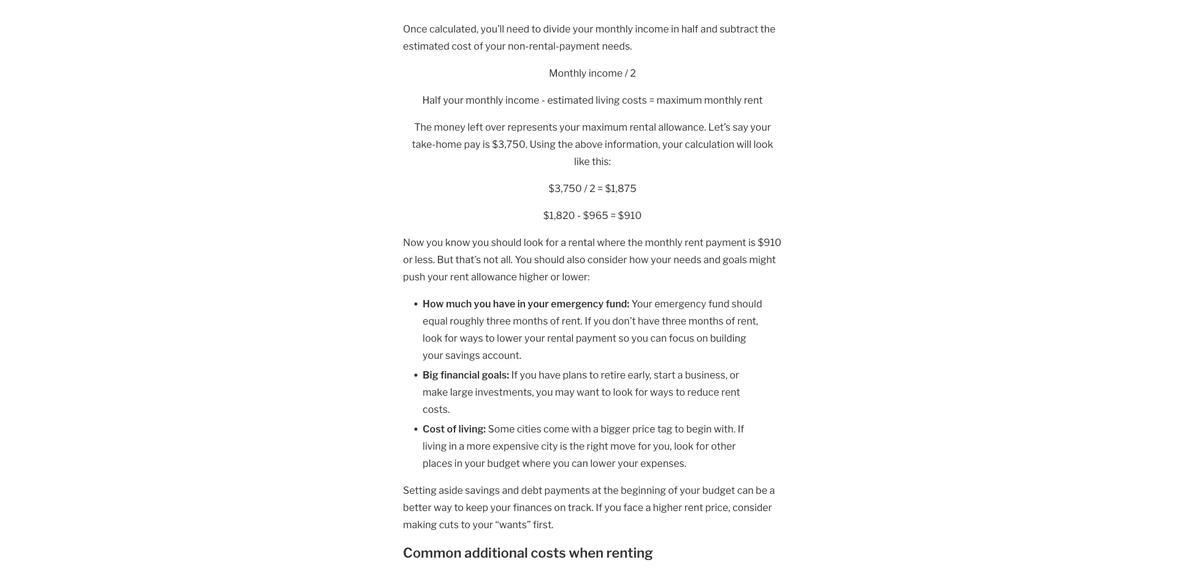Task type: describe. For each thing, give the bounding box(es) containing it.
aside
[[439, 484, 463, 496]]

cost of living:
[[423, 423, 486, 435]]

if inside your emergency fund should equal roughly three months of rent. if you don't have three months of rent, look for ways to lower your rental payment so you can focus on building your savings account.
[[585, 315, 592, 327]]

monthly inside once calculated, you'll need to divide your monthly income in half and subtract the estimated cost of your non-rental-payment needs.
[[596, 23, 633, 35]]

left
[[468, 121, 483, 133]]

account.
[[483, 349, 522, 361]]

1 horizontal spatial /
[[625, 67, 628, 79]]

savings inside the setting aside savings and debt payments at the beginning of your budget can be a better way to keep your finances on track. if you face a higher rent price, consider making cuts to your "wants" first.
[[465, 484, 500, 496]]

expenses.
[[641, 457, 687, 469]]

cost
[[452, 40, 472, 52]]

you
[[515, 253, 532, 265]]

much
[[446, 298, 472, 310]]

and inside the setting aside savings and debt payments at the beginning of your budget can be a better way to keep your finances on track. if you face a higher rent price, consider making cuts to your "wants" first.
[[502, 484, 519, 496]]

once calculated, you'll need to divide your monthly income in half and subtract the estimated cost of your non-rental-payment needs.
[[403, 23, 776, 52]]

income inside once calculated, you'll need to divide your monthly income in half and subtract the estimated cost of your non-rental-payment needs.
[[635, 23, 669, 35]]

big financial goals:
[[423, 369, 509, 381]]

your down the how much you have in your emergency fund:
[[525, 332, 545, 344]]

for down the begin
[[696, 440, 709, 452]]

monthly up let's
[[705, 94, 742, 106]]

better
[[403, 501, 432, 513]]

and inside once calculated, you'll need to divide your monthly income in half and subtract the estimated cost of your non-rental-payment needs.
[[701, 23, 718, 35]]

equal
[[423, 315, 448, 327]]

your down keep at bottom
[[473, 519, 493, 531]]

to right cuts
[[461, 519, 471, 531]]

with.
[[714, 423, 736, 435]]

begin
[[687, 423, 712, 435]]

0 horizontal spatial or
[[403, 253, 413, 265]]

using
[[530, 138, 556, 150]]

= for $1,875
[[598, 182, 603, 194]]

lower inside your emergency fund should equal roughly three months of rent. if you don't have three months of rent, look for ways to lower your rental payment so you can focus on building your savings account.
[[497, 332, 523, 344]]

some
[[488, 423, 515, 435]]

focus
[[669, 332, 695, 344]]

pay
[[464, 138, 481, 150]]

your right how
[[651, 253, 672, 265]]

when
[[569, 545, 604, 561]]

price,
[[706, 501, 731, 513]]

rent,
[[738, 315, 759, 327]]

setting
[[403, 484, 437, 496]]

lower:
[[562, 271, 590, 283]]

may
[[555, 386, 575, 398]]

goals
[[723, 253, 748, 265]]

0 horizontal spatial income
[[506, 94, 540, 106]]

if inside the setting aside savings and debt payments at the beginning of your budget can be a better way to keep your finances on track. if you face a higher rent price, consider making cuts to your "wants" first.
[[596, 501, 603, 513]]

look inside now you know you should look for a rental where the monthly rent payment is $910 or less. but that's not all. you should also consider how your needs and goals might push your rent allowance higher or lower:
[[524, 236, 544, 248]]

building
[[711, 332, 747, 344]]

finances
[[513, 501, 552, 513]]

your down move
[[618, 457, 639, 469]]

cuts
[[439, 519, 459, 531]]

a inside if you have plans to retire early, start a business, or make large investments, you may want to look for ways to reduce rent costs.
[[678, 369, 683, 381]]

0 horizontal spatial costs
[[531, 545, 566, 561]]

2 three from the left
[[662, 315, 687, 327]]

payments
[[545, 484, 590, 496]]

the money left over represents your maximum rental allowance. let's say your take-home pay is $3,750. using the above information, your calculation will look like this:
[[412, 121, 774, 167]]

if inside if you have plans to retire early, start a business, or make large investments, you may want to look for ways to reduce rent costs.
[[512, 369, 518, 381]]

setting aside savings and debt payments at the beginning of your budget can be a better way to keep your finances on track. if you face a higher rent price, consider making cuts to your "wants" first.
[[403, 484, 775, 531]]

price
[[633, 423, 656, 435]]

living:
[[459, 423, 486, 435]]

your right say
[[751, 121, 771, 133]]

this:
[[592, 155, 611, 167]]

0 horizontal spatial $910
[[618, 209, 642, 221]]

your up "wants"
[[491, 501, 511, 513]]

first.
[[533, 519, 554, 531]]

will
[[737, 138, 752, 150]]

business,
[[685, 369, 728, 381]]

you left may
[[536, 386, 553, 398]]

now
[[403, 236, 424, 248]]

1 emergency from the left
[[551, 298, 604, 310]]

0 vertical spatial maximum
[[657, 94, 702, 106]]

in right the places
[[455, 457, 463, 469]]

monthly inside now you know you should look for a rental where the monthly rent payment is $910 or less. but that's not all. you should also consider how your needs and goals might push your rent allowance higher or lower:
[[645, 236, 683, 248]]

payment inside now you know you should look for a rental where the monthly rent payment is $910 or less. but that's not all. you should also consider how your needs and goals might push your rent allowance higher or lower:
[[706, 236, 747, 248]]

maximum inside the money left over represents your maximum rental allowance. let's say your take-home pay is $3,750. using the above information, your calculation will look like this:
[[582, 121, 628, 133]]

way
[[434, 501, 452, 513]]

where inside now you know you should look for a rental where the monthly rent payment is $910 or less. but that's not all. you should also consider how your needs and goals might push your rent allowance higher or lower:
[[597, 236, 626, 248]]

places
[[423, 457, 453, 469]]

rental inside your emergency fund should equal roughly three months of rent. if you don't have three months of rent, look for ways to lower your rental payment so you can focus on building your savings account.
[[547, 332, 574, 344]]

in inside once calculated, you'll need to divide your monthly income in half and subtract the estimated cost of your non-rental-payment needs.
[[671, 23, 680, 35]]

$3,750 / 2 = $1,875
[[549, 182, 637, 194]]

for inside your emergency fund should equal roughly three months of rent. if you don't have three months of rent, look for ways to lower your rental payment so you can focus on building your savings account.
[[445, 332, 458, 344]]

you inside the setting aside savings and debt payments at the beginning of your budget can be a better way to keep your finances on track. if you face a higher rent price, consider making cuts to your "wants" first.
[[605, 501, 622, 513]]

= for $910
[[611, 209, 616, 221]]

goals:
[[482, 369, 509, 381]]

more
[[467, 440, 491, 452]]

1 months from the left
[[513, 315, 548, 327]]

a right the face
[[646, 501, 651, 513]]

other
[[711, 440, 736, 452]]

to left reduce
[[676, 386, 686, 398]]

ways for early,
[[651, 386, 674, 398]]

ways for three
[[460, 332, 483, 344]]

0 vertical spatial -
[[542, 94, 545, 106]]

rent inside the setting aside savings and debt payments at the beginning of your budget can be a better way to keep your finances on track. if you face a higher rent price, consider making cuts to your "wants" first.
[[685, 501, 704, 513]]

0 horizontal spatial 2
[[590, 182, 596, 194]]

fund:
[[606, 298, 630, 310]]

$1,820
[[544, 209, 575, 221]]

1 horizontal spatial or
[[551, 271, 560, 283]]

need
[[507, 23, 530, 35]]

some cities come with a bigger price tag to begin with. if living in a more expensive city is the right move for you, look for other places in your budget where you can lower your expenses.
[[423, 423, 745, 469]]

but
[[437, 253, 454, 265]]

calculation
[[685, 138, 735, 150]]

and inside now you know you should look for a rental where the monthly rent payment is $910 or less. but that's not all. you should also consider how your needs and goals might push your rent allowance higher or lower:
[[704, 253, 721, 265]]

0 vertical spatial costs
[[622, 94, 647, 106]]

2 months from the left
[[689, 315, 724, 327]]

where inside some cities come with a bigger price tag to begin with. if living in a more expensive city is the right move for you, look for other places in your budget where you can lower your expenses.
[[522, 457, 551, 469]]

rental-
[[529, 40, 560, 52]]

1 three from the left
[[487, 315, 511, 327]]

a right with
[[594, 423, 599, 435]]

information,
[[605, 138, 661, 150]]

for down price
[[638, 440, 651, 452]]

living inside some cities come with a bigger price tag to begin with. if living in a more expensive city is the right move for you, look for other places in your budget where you can lower your expenses.
[[423, 440, 447, 452]]

you,
[[653, 440, 672, 452]]

in down the you
[[518, 298, 526, 310]]

1 vertical spatial income
[[589, 67, 623, 79]]

$910 inside now you know you should look for a rental where the monthly rent payment is $910 or less. but that's not all. you should also consider how your needs and goals might push your rent allowance higher or lower:
[[758, 236, 782, 248]]

less.
[[415, 253, 435, 265]]

look inside the money left over represents your maximum rental allowance. let's say your take-home pay is $3,750. using the above information, your calculation will look like this:
[[754, 138, 774, 150]]

rent.
[[562, 315, 583, 327]]

roughly
[[450, 315, 484, 327]]

look inside your emergency fund should equal roughly three months of rent. if you don't have three months of rent, look for ways to lower your rental payment so you can focus on building your savings account.
[[423, 332, 443, 344]]

your
[[632, 298, 653, 310]]

your down but
[[428, 271, 448, 283]]

you up the roughly
[[474, 298, 491, 310]]

0 vertical spatial should
[[491, 236, 522, 248]]

you up investments,
[[520, 369, 537, 381]]

a inside now you know you should look for a rental where the monthly rent payment is $910 or less. but that's not all. you should also consider how your needs and goals might push your rent allowance higher or lower:
[[561, 236, 566, 248]]

face
[[624, 501, 644, 513]]

divide
[[543, 23, 571, 35]]

you right so in the right bottom of the page
[[632, 332, 649, 344]]

financial
[[441, 369, 480, 381]]

not
[[483, 253, 499, 265]]

push
[[403, 271, 426, 283]]

represents
[[508, 121, 558, 133]]

cost
[[423, 423, 445, 435]]

rental inside now you know you should look for a rental where the monthly rent payment is $910 or less. but that's not all. you should also consider how your needs and goals might push your rent allowance higher or lower:
[[569, 236, 595, 248]]

your down you'll
[[486, 40, 506, 52]]

additional
[[465, 545, 528, 561]]

tag
[[658, 423, 673, 435]]

allowance
[[471, 271, 517, 283]]

$1,875
[[605, 182, 637, 194]]

savings inside your emergency fund should equal roughly three months of rent. if you don't have three months of rent, look for ways to lower your rental payment so you can focus on building your savings account.
[[446, 349, 480, 361]]

you up less.
[[427, 236, 443, 248]]

higher inside the setting aside savings and debt payments at the beginning of your budget can be a better way to keep your finances on track. if you face a higher rent price, consider making cuts to your "wants" first.
[[653, 501, 683, 513]]

to right want
[[602, 386, 611, 398]]



Task type: vqa. For each thing, say whether or not it's contained in the screenshot.
bottommost or
yes



Task type: locate. For each thing, give the bounding box(es) containing it.
to inside some cities come with a bigger price tag to begin with. if living in a more expensive city is the right move for you, look for other places in your budget where you can lower your expenses.
[[675, 423, 685, 435]]

0 horizontal spatial /
[[584, 182, 588, 194]]

where down $965
[[597, 236, 626, 248]]

is inside now you know you should look for a rental where the monthly rent payment is $910 or less. but that's not all. you should also consider how your needs and goals might push your rent allowance higher or lower:
[[749, 236, 756, 248]]

all.
[[501, 253, 513, 265]]

rent inside if you have plans to retire early, start a business, or make large investments, you may want to look for ways to reduce rent costs.
[[722, 386, 741, 398]]

0 vertical spatial living
[[596, 94, 620, 106]]

over
[[486, 121, 506, 133]]

allowance.
[[659, 121, 707, 133]]

1 horizontal spatial income
[[589, 67, 623, 79]]

= left the $1,875
[[598, 182, 603, 194]]

/ down needs.
[[625, 67, 628, 79]]

2 vertical spatial =
[[611, 209, 616, 221]]

your up above on the top of the page
[[560, 121, 580, 133]]

should inside your emergency fund should equal roughly three months of rent. if you don't have three months of rent, look for ways to lower your rental payment so you can focus on building your savings account.
[[732, 298, 763, 310]]

1 vertical spatial and
[[704, 253, 721, 265]]

have down allowance
[[493, 298, 516, 310]]

0 vertical spatial budget
[[488, 457, 520, 469]]

retire
[[601, 369, 626, 381]]

rent right reduce
[[722, 386, 741, 398]]

should up all.
[[491, 236, 522, 248]]

bigger
[[601, 423, 631, 435]]

2 horizontal spatial have
[[638, 315, 660, 327]]

estimated down the once
[[403, 40, 450, 52]]

2 vertical spatial and
[[502, 484, 519, 496]]

0 horizontal spatial consider
[[588, 253, 628, 265]]

on inside the setting aside savings and debt payments at the beginning of your budget can be a better way to keep your finances on track. if you face a higher rent price, consider making cuts to your "wants" first.
[[554, 501, 566, 513]]

now you know you should look for a rental where the monthly rent payment is $910 or less. but that's not all. you should also consider how your needs and goals might push your rent allowance higher or lower:
[[403, 236, 782, 283]]

0 horizontal spatial ways
[[460, 332, 483, 344]]

$3,750.
[[492, 138, 528, 150]]

your up big in the bottom left of the page
[[423, 349, 443, 361]]

consider inside now you know you should look for a rental where the monthly rent payment is $910 or less. but that's not all. you should also consider how your needs and goals might push your rent allowance higher or lower:
[[588, 253, 628, 265]]

0 vertical spatial rental
[[630, 121, 657, 133]]

of inside the setting aside savings and debt payments at the beginning of your budget can be a better way to keep your finances on track. if you face a higher rent price, consider making cuts to your "wants" first.
[[669, 484, 678, 496]]

1 horizontal spatial =
[[611, 209, 616, 221]]

1 horizontal spatial $910
[[758, 236, 782, 248]]

in
[[671, 23, 680, 35], [518, 298, 526, 310], [449, 440, 457, 452], [455, 457, 463, 469]]

your down more at bottom
[[465, 457, 485, 469]]

plans
[[563, 369, 587, 381]]

subtract
[[720, 23, 759, 35]]

is inside the money left over represents your maximum rental allowance. let's say your take-home pay is $3,750. using the above information, your calculation will look like this:
[[483, 138, 490, 150]]

the inside now you know you should look for a rental where the monthly rent payment is $910 or less. but that's not all. you should also consider how your needs and goals might push your rent allowance higher or lower:
[[628, 236, 643, 248]]

where
[[597, 236, 626, 248], [522, 457, 551, 469]]

and
[[701, 23, 718, 35], [704, 253, 721, 265], [502, 484, 519, 496]]

how
[[630, 253, 649, 265]]

payment up goals
[[706, 236, 747, 248]]

income left half
[[635, 23, 669, 35]]

look inside if you have plans to retire early, start a business, or make large investments, you may want to look for ways to reduce rent costs.
[[613, 386, 633, 398]]

0 horizontal spatial living
[[423, 440, 447, 452]]

1 vertical spatial payment
[[706, 236, 747, 248]]

have inside your emergency fund should equal roughly three months of rent. if you don't have three months of rent, look for ways to lower your rental payment so you can focus on building your savings account.
[[638, 315, 660, 327]]

if right rent.
[[585, 315, 592, 327]]

2 emergency from the left
[[655, 298, 707, 310]]

above
[[575, 138, 603, 150]]

1 vertical spatial savings
[[465, 484, 500, 496]]

or
[[403, 253, 413, 265], [551, 271, 560, 283], [730, 369, 740, 381]]

/ right $3,750
[[584, 182, 588, 194]]

= right $965
[[611, 209, 616, 221]]

how much you have in your emergency fund:
[[423, 298, 630, 310]]

1 vertical spatial on
[[554, 501, 566, 513]]

2 horizontal spatial or
[[730, 369, 740, 381]]

2 vertical spatial or
[[730, 369, 740, 381]]

to inside once calculated, you'll need to divide your monthly income in half and subtract the estimated cost of your non-rental-payment needs.
[[532, 23, 541, 35]]

1 horizontal spatial -
[[578, 209, 581, 221]]

ways inside your emergency fund should equal roughly three months of rent. if you don't have three months of rent, look for ways to lower your rental payment so you can focus on building your savings account.
[[460, 332, 483, 344]]

if inside some cities come with a bigger price tag to begin with. if living in a more expensive city is the right move for you, look for other places in your budget where you can lower your expenses.
[[738, 423, 745, 435]]

$965
[[583, 209, 609, 221]]

1 horizontal spatial 2
[[631, 67, 636, 79]]

1 horizontal spatial budget
[[703, 484, 736, 496]]

1 horizontal spatial higher
[[653, 501, 683, 513]]

the right subtract
[[761, 23, 776, 35]]

rent up needs
[[685, 236, 704, 248]]

$3,750
[[549, 182, 582, 194]]

0 vertical spatial income
[[635, 23, 669, 35]]

1 vertical spatial $910
[[758, 236, 782, 248]]

you up not at the left of page
[[473, 236, 489, 248]]

rent up say
[[744, 94, 763, 106]]

a right the be
[[770, 484, 775, 496]]

needs.
[[602, 40, 632, 52]]

1 vertical spatial higher
[[653, 501, 683, 513]]

rent left price, on the right bottom
[[685, 501, 704, 513]]

to right tag
[[675, 423, 685, 435]]

for inside now you know you should look for a rental where the monthly rent payment is $910 or less. but that's not all. you should also consider how your needs and goals might push your rent allowance higher or lower:
[[546, 236, 559, 248]]

- left $965
[[578, 209, 581, 221]]

0 vertical spatial have
[[493, 298, 516, 310]]

is right the pay
[[483, 138, 490, 150]]

0 vertical spatial lower
[[497, 332, 523, 344]]

1 vertical spatial =
[[598, 182, 603, 194]]

if right with.
[[738, 423, 745, 435]]

months
[[513, 315, 548, 327], [689, 315, 724, 327]]

your down the you
[[528, 298, 549, 310]]

right
[[587, 440, 609, 452]]

1 horizontal spatial ways
[[651, 386, 674, 398]]

of
[[474, 40, 483, 52], [550, 315, 560, 327], [726, 315, 736, 327], [447, 423, 457, 435], [669, 484, 678, 496]]

0 horizontal spatial where
[[522, 457, 551, 469]]

2
[[631, 67, 636, 79], [590, 182, 596, 194]]

2 horizontal spatial should
[[732, 298, 763, 310]]

1 horizontal spatial estimated
[[548, 94, 594, 106]]

to up want
[[590, 369, 599, 381]]

track.
[[568, 501, 594, 513]]

is inside some cities come with a bigger price tag to begin with. if living in a more expensive city is the right move for you, look for other places in your budget where you can lower your expenses.
[[560, 440, 568, 452]]

1 vertical spatial should
[[534, 253, 565, 265]]

-
[[542, 94, 545, 106], [578, 209, 581, 221]]

with
[[572, 423, 591, 435]]

fund
[[709, 298, 730, 310]]

home
[[436, 138, 462, 150]]

higher down the you
[[519, 271, 549, 283]]

large
[[450, 386, 473, 398]]

months down "fund"
[[689, 315, 724, 327]]

maximum
[[657, 94, 702, 106], [582, 121, 628, 133]]

payment inside your emergency fund should equal roughly three months of rent. if you don't have three months of rent, look for ways to lower your rental payment so you can focus on building your savings account.
[[576, 332, 617, 344]]

start
[[654, 369, 676, 381]]

0 vertical spatial or
[[403, 253, 413, 265]]

should right the you
[[534, 253, 565, 265]]

0 horizontal spatial have
[[493, 298, 516, 310]]

or right business,
[[730, 369, 740, 381]]

ways inside if you have plans to retire early, start a business, or make large investments, you may want to look for ways to reduce rent costs.
[[651, 386, 674, 398]]

payment inside once calculated, you'll need to divide your monthly income in half and subtract the estimated cost of your non-rental-payment needs.
[[560, 40, 600, 52]]

2 horizontal spatial =
[[649, 94, 655, 106]]

0 horizontal spatial =
[[598, 182, 603, 194]]

2 up $1,820 - $965 = $910
[[590, 182, 596, 194]]

budget inside some cities come with a bigger price tag to begin with. if living in a more expensive city is the right move for you, look for other places in your budget where you can lower your expenses.
[[488, 457, 520, 469]]

rent
[[744, 94, 763, 106], [685, 236, 704, 248], [450, 271, 469, 283], [722, 386, 741, 398], [685, 501, 704, 513]]

lower up account.
[[497, 332, 523, 344]]

2 horizontal spatial is
[[749, 236, 756, 248]]

your down expenses.
[[680, 484, 701, 496]]

0 horizontal spatial emergency
[[551, 298, 604, 310]]

to up account.
[[486, 332, 495, 344]]

once
[[403, 23, 428, 35]]

budget down expensive
[[488, 457, 520, 469]]

1 horizontal spatial lower
[[591, 457, 616, 469]]

higher down beginning
[[653, 501, 683, 513]]

0 vertical spatial 2
[[631, 67, 636, 79]]

the inside the money left over represents your maximum rental allowance. let's say your take-home pay is $3,750. using the above information, your calculation will look like this:
[[558, 138, 573, 150]]

might
[[750, 253, 776, 265]]

half
[[682, 23, 699, 35]]

rental up the also
[[569, 236, 595, 248]]

that's
[[456, 253, 481, 265]]

0 horizontal spatial maximum
[[582, 121, 628, 133]]

can inside your emergency fund should equal roughly three months of rent. if you don't have three months of rent, look for ways to lower your rental payment so you can focus on building your savings account.
[[651, 332, 667, 344]]

monthly income / 2
[[549, 67, 636, 79]]

common
[[403, 545, 462, 561]]

payment left so in the right bottom of the page
[[576, 332, 617, 344]]

expensive
[[493, 440, 539, 452]]

0 horizontal spatial estimated
[[403, 40, 450, 52]]

0 vertical spatial payment
[[560, 40, 600, 52]]

1 horizontal spatial living
[[596, 94, 620, 106]]

beginning
[[621, 484, 666, 496]]

payment down divide
[[560, 40, 600, 52]]

should up the rent,
[[732, 298, 763, 310]]

income up represents
[[506, 94, 540, 106]]

reduce
[[688, 386, 720, 398]]

estimated down monthly
[[548, 94, 594, 106]]

on inside your emergency fund should equal roughly three months of rent. if you don't have three months of rent, look for ways to lower your rental payment so you can focus on building your savings account.
[[697, 332, 708, 344]]

how
[[423, 298, 444, 310]]

three up focus
[[662, 315, 687, 327]]

costs.
[[423, 403, 450, 415]]

rental inside the money left over represents your maximum rental allowance. let's say your take-home pay is $3,750. using the above information, your calculation will look like this:
[[630, 121, 657, 133]]

0 vertical spatial $910
[[618, 209, 642, 221]]

budget up price, on the right bottom
[[703, 484, 736, 496]]

0 vertical spatial /
[[625, 67, 628, 79]]

0 vertical spatial savings
[[446, 349, 480, 361]]

you'll
[[481, 23, 505, 35]]

or left less.
[[403, 253, 413, 265]]

$910 up might
[[758, 236, 782, 248]]

costs down first.
[[531, 545, 566, 561]]

city
[[541, 440, 558, 452]]

look inside some cities come with a bigger price tag to begin with. if living in a more expensive city is the right move for you, look for other places in your budget where you can lower your expenses.
[[674, 440, 694, 452]]

making
[[403, 519, 437, 531]]

income down needs.
[[589, 67, 623, 79]]

the inside the setting aside savings and debt payments at the beginning of your budget can be a better way to keep your finances on track. if you face a higher rent price, consider making cuts to your "wants" first.
[[604, 484, 619, 496]]

move
[[611, 440, 636, 452]]

maximum up allowance.
[[657, 94, 702, 106]]

1 vertical spatial estimated
[[548, 94, 594, 106]]

= up information,
[[649, 94, 655, 106]]

your emergency fund should equal roughly three months of rent. if you don't have three months of rent, look for ways to lower your rental payment so you can focus on building your savings account.
[[423, 298, 763, 361]]

0 vertical spatial is
[[483, 138, 490, 150]]

0 vertical spatial estimated
[[403, 40, 450, 52]]

also
[[567, 253, 586, 265]]

0 vertical spatial consider
[[588, 253, 628, 265]]

1 vertical spatial consider
[[733, 501, 773, 513]]

monthly
[[549, 67, 587, 79]]

for down early,
[[635, 386, 648, 398]]

and right half
[[701, 23, 718, 35]]

$910 down the $1,875
[[618, 209, 642, 221]]

renting
[[607, 545, 653, 561]]

for
[[546, 236, 559, 248], [445, 332, 458, 344], [635, 386, 648, 398], [638, 440, 651, 452], [696, 440, 709, 452]]

maximum up above on the top of the page
[[582, 121, 628, 133]]

of inside once calculated, you'll need to divide your monthly income in half and subtract the estimated cost of your non-rental-payment needs.
[[474, 40, 483, 52]]

1 vertical spatial rental
[[569, 236, 595, 248]]

0 horizontal spatial on
[[554, 501, 566, 513]]

or left lower:
[[551, 271, 560, 283]]

take-
[[412, 138, 436, 150]]

so
[[619, 332, 630, 344]]

0 horizontal spatial -
[[542, 94, 545, 106]]

consider down the be
[[733, 501, 773, 513]]

the down with
[[570, 440, 585, 452]]

0 horizontal spatial should
[[491, 236, 522, 248]]

1 horizontal spatial have
[[539, 369, 561, 381]]

if down "at"
[[596, 501, 603, 513]]

can inside some cities come with a bigger price tag to begin with. if living in a more expensive city is the right move for you, look for other places in your budget where you can lower your expenses.
[[572, 457, 588, 469]]

rent down that's
[[450, 271, 469, 283]]

1 vertical spatial or
[[551, 271, 560, 283]]

like
[[575, 155, 590, 167]]

the inside once calculated, you'll need to divide your monthly income in half and subtract the estimated cost of your non-rental-payment needs.
[[761, 23, 776, 35]]

living
[[596, 94, 620, 106], [423, 440, 447, 452]]

0 vertical spatial higher
[[519, 271, 549, 283]]

savings up keep at bottom
[[465, 484, 500, 496]]

0 horizontal spatial can
[[572, 457, 588, 469]]

consider
[[588, 253, 628, 265], [733, 501, 773, 513]]

consider inside the setting aside savings and debt payments at the beginning of your budget can be a better way to keep your finances on track. if you face a higher rent price, consider making cuts to your "wants" first.
[[733, 501, 773, 513]]

lower inside some cities come with a bigger price tag to begin with. if living in a more expensive city is the right move for you, look for other places in your budget where you can lower your expenses.
[[591, 457, 616, 469]]

living down cost
[[423, 440, 447, 452]]

ways down 'start'
[[651, 386, 674, 398]]

1 vertical spatial /
[[584, 182, 588, 194]]

budget inside the setting aside savings and debt payments at the beginning of your budget can be a better way to keep your finances on track. if you face a higher rent price, consider making cuts to your "wants" first.
[[703, 484, 736, 496]]

1 horizontal spatial costs
[[622, 94, 647, 106]]

look right will
[[754, 138, 774, 150]]

1 horizontal spatial months
[[689, 315, 724, 327]]

the right "at"
[[604, 484, 619, 496]]

look
[[754, 138, 774, 150], [524, 236, 544, 248], [423, 332, 443, 344], [613, 386, 633, 398], [674, 440, 694, 452]]

half
[[423, 94, 441, 106]]

0 horizontal spatial months
[[513, 315, 548, 327]]

monthly up needs
[[645, 236, 683, 248]]

you inside some cities come with a bigger price tag to begin with. if living in a more expensive city is the right move for you, look for other places in your budget where you can lower your expenses.
[[553, 457, 570, 469]]

on
[[697, 332, 708, 344], [554, 501, 566, 513]]

you left the face
[[605, 501, 622, 513]]

let's
[[709, 121, 731, 133]]

lower down right
[[591, 457, 616, 469]]

2 vertical spatial rental
[[547, 332, 574, 344]]

2 vertical spatial is
[[560, 440, 568, 452]]

1 vertical spatial maximum
[[582, 121, 628, 133]]

$1,820 - $965 = $910
[[544, 209, 642, 221]]

your right half
[[443, 94, 464, 106]]

- up represents
[[542, 94, 545, 106]]

1 vertical spatial living
[[423, 440, 447, 452]]

you left don't
[[594, 315, 611, 327]]

1 vertical spatial ways
[[651, 386, 674, 398]]

0 vertical spatial where
[[597, 236, 626, 248]]

non-
[[508, 40, 529, 52]]

have
[[493, 298, 516, 310], [638, 315, 660, 327], [539, 369, 561, 381]]

=
[[649, 94, 655, 106], [598, 182, 603, 194], [611, 209, 616, 221]]

if
[[585, 315, 592, 327], [512, 369, 518, 381], [738, 423, 745, 435], [596, 501, 603, 513]]

2 horizontal spatial income
[[635, 23, 669, 35]]

for inside if you have plans to retire early, start a business, or make large investments, you may want to look for ways to reduce rent costs.
[[635, 386, 648, 398]]

have inside if you have plans to retire early, start a business, or make large investments, you may want to look for ways to reduce rent costs.
[[539, 369, 561, 381]]

2 vertical spatial can
[[738, 484, 754, 496]]

can inside the setting aside savings and debt payments at the beginning of your budget can be a better way to keep your finances on track. if you face a higher rent price, consider making cuts to your "wants" first.
[[738, 484, 754, 496]]

costs
[[622, 94, 647, 106], [531, 545, 566, 561]]

have down your
[[638, 315, 660, 327]]

have up may
[[539, 369, 561, 381]]

can
[[651, 332, 667, 344], [572, 457, 588, 469], [738, 484, 754, 496]]

the up how
[[628, 236, 643, 248]]

monthly up left
[[466, 94, 504, 106]]

1 vertical spatial -
[[578, 209, 581, 221]]

higher inside now you know you should look for a rental where the monthly rent payment is $910 or less. but that's not all. you should also consider how your needs and goals might push your rent allowance higher or lower:
[[519, 271, 549, 283]]

1 vertical spatial can
[[572, 457, 588, 469]]

estimated inside once calculated, you'll need to divide your monthly income in half and subtract the estimated cost of your non-rental-payment needs.
[[403, 40, 450, 52]]

cities
[[517, 423, 542, 435]]

0 horizontal spatial lower
[[497, 332, 523, 344]]

in down the cost of living: on the bottom left
[[449, 440, 457, 452]]

the
[[414, 121, 432, 133]]

or inside if you have plans to retire early, start a business, or make large investments, you may want to look for ways to reduce rent costs.
[[730, 369, 740, 381]]

0 vertical spatial ways
[[460, 332, 483, 344]]

1 horizontal spatial three
[[662, 315, 687, 327]]

to inside your emergency fund should equal roughly three months of rent. if you don't have three months of rent, look for ways to lower your rental payment so you can focus on building your savings account.
[[486, 332, 495, 344]]

make
[[423, 386, 448, 398]]

calculated,
[[430, 23, 479, 35]]

0 vertical spatial can
[[651, 332, 667, 344]]

to right need
[[532, 23, 541, 35]]

the inside some cities come with a bigger price tag to begin with. if living in a more expensive city is the right move for you, look for other places in your budget where you can lower your expenses.
[[570, 440, 585, 452]]

1 vertical spatial costs
[[531, 545, 566, 561]]

a left more at bottom
[[459, 440, 465, 452]]

2 vertical spatial have
[[539, 369, 561, 381]]

1 horizontal spatial is
[[560, 440, 568, 452]]

1 horizontal spatial should
[[534, 253, 565, 265]]

1 horizontal spatial on
[[697, 332, 708, 344]]

emergency
[[551, 298, 604, 310], [655, 298, 707, 310]]

consider right the also
[[588, 253, 628, 265]]

monthly up needs.
[[596, 23, 633, 35]]

your down allowance.
[[663, 138, 683, 150]]

0 horizontal spatial three
[[487, 315, 511, 327]]

early,
[[628, 369, 652, 381]]

a down $1,820
[[561, 236, 566, 248]]

your right divide
[[573, 23, 594, 35]]

emergency inside your emergency fund should equal roughly three months of rent. if you don't have three months of rent, look for ways to lower your rental payment so you can focus on building your savings account.
[[655, 298, 707, 310]]

2 horizontal spatial can
[[738, 484, 754, 496]]

at
[[593, 484, 602, 496]]

to right the way at bottom
[[454, 501, 464, 513]]

0 vertical spatial =
[[649, 94, 655, 106]]

1 vertical spatial have
[[638, 315, 660, 327]]

1 horizontal spatial where
[[597, 236, 626, 248]]

savings
[[446, 349, 480, 361], [465, 484, 500, 496]]

1 vertical spatial lower
[[591, 457, 616, 469]]

savings up financial
[[446, 349, 480, 361]]



